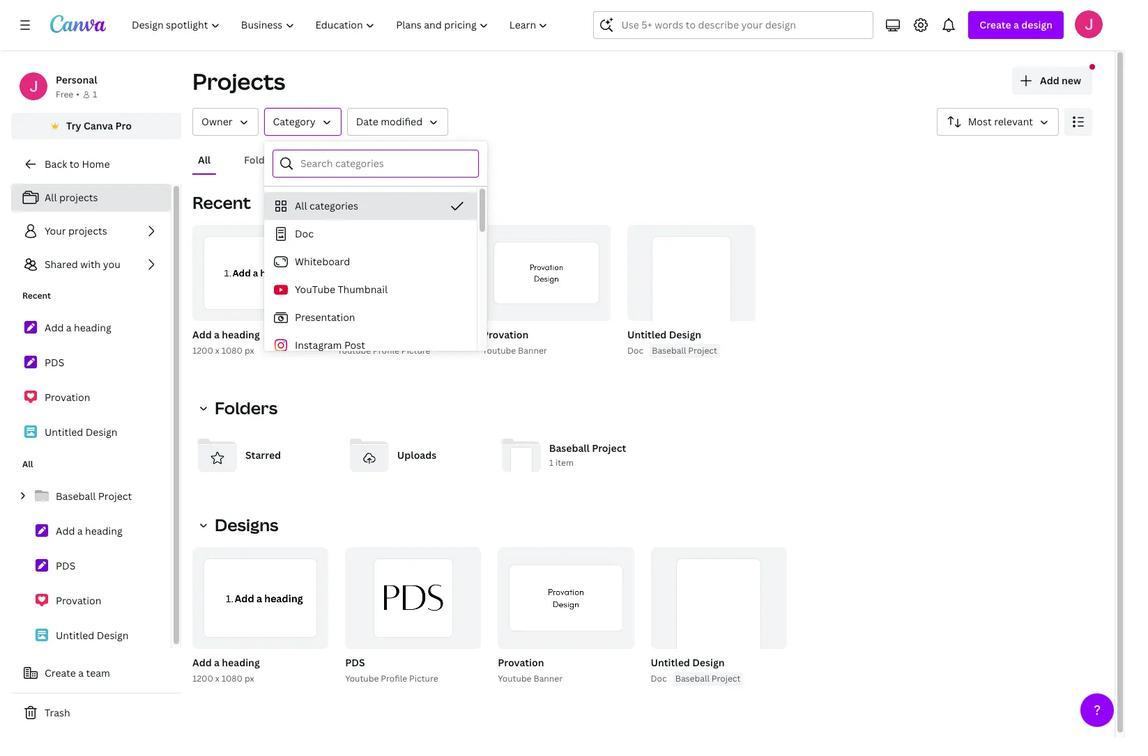 Task type: vqa. For each thing, say whether or not it's contained in the screenshot.
17%
no



Task type: locate. For each thing, give the bounding box(es) containing it.
design
[[669, 328, 701, 342], [86, 426, 117, 439], [97, 629, 129, 643], [692, 657, 725, 670]]

provation youtube banner
[[482, 328, 547, 357], [498, 657, 563, 686]]

1 horizontal spatial recent
[[192, 191, 251, 214]]

1 horizontal spatial create
[[980, 18, 1011, 31]]

presentation
[[295, 311, 355, 324]]

0 vertical spatial untitled design button
[[627, 327, 701, 344]]

1 vertical spatial banner
[[534, 674, 563, 686]]

2 add a heading 1200 x 1080 px from the top
[[192, 657, 260, 685]]

0 vertical spatial provation youtube banner
[[482, 328, 547, 357]]

0 horizontal spatial recent
[[22, 290, 51, 302]]

personal
[[56, 73, 97, 86]]

home
[[82, 158, 110, 171]]

None search field
[[594, 11, 874, 39]]

free
[[56, 89, 73, 100]]

1 vertical spatial designs
[[215, 514, 278, 537]]

untitled design link up "baseball project" link
[[11, 418, 171, 448]]

baseball project for the bottom baseball project "button"
[[675, 674, 741, 685]]

1 untitled design link from the top
[[11, 418, 171, 448]]

1 vertical spatial add a heading link
[[11, 517, 171, 547]]

back to home
[[45, 158, 110, 171]]

1 vertical spatial doc
[[627, 345, 644, 357]]

2 1080 from the top
[[221, 674, 243, 685]]

2 x from the top
[[215, 674, 219, 685]]

add a heading link down 'shared with you' link
[[11, 314, 171, 343]]

1 vertical spatial pds button
[[345, 656, 365, 673]]

untitled design button for the bottom provation button
[[651, 656, 725, 673]]

date
[[356, 115, 378, 128]]

0 vertical spatial baseball project
[[652, 345, 717, 357]]

banner
[[518, 345, 547, 357], [534, 674, 563, 686]]

presentation button
[[264, 304, 477, 332]]

all inside all projects link
[[45, 191, 57, 204]]

1 x from the top
[[215, 345, 219, 357]]

Search search field
[[621, 12, 846, 38]]

picture
[[401, 345, 430, 357], [409, 674, 438, 686]]

presentation option
[[264, 304, 477, 332]]

1 vertical spatial untitled design button
[[651, 656, 725, 673]]

provation link
[[11, 383, 171, 413], [11, 587, 171, 616]]

all for all button
[[198, 153, 211, 167]]

0 vertical spatial 1200
[[192, 345, 213, 357]]

doc
[[295, 227, 314, 240], [627, 345, 644, 357], [651, 674, 667, 685]]

doc inside button
[[295, 227, 314, 240]]

add a heading button
[[192, 327, 260, 344], [192, 656, 260, 673]]

1 vertical spatial pds youtube profile picture
[[345, 657, 438, 686]]

0 vertical spatial designs
[[313, 153, 350, 167]]

projects
[[192, 66, 285, 96]]

list box
[[264, 192, 477, 739]]

1 vertical spatial px
[[245, 674, 254, 685]]

add a heading link down "baseball project" link
[[11, 517, 171, 547]]

untitled
[[627, 328, 667, 342], [45, 426, 83, 439], [56, 629, 94, 643], [651, 657, 690, 670]]

1080 for add a heading button associated with pds button corresponding to the bottom provation button
[[221, 674, 243, 685]]

0 vertical spatial picture
[[401, 345, 430, 357]]

add a heading 1200 x 1080 px for pds button for top provation button
[[192, 328, 260, 357]]

folders
[[244, 153, 280, 167], [215, 397, 278, 420]]

0 vertical spatial banner
[[518, 345, 547, 357]]

Sort by button
[[937, 108, 1059, 136]]

pds link
[[11, 349, 171, 378], [11, 552, 171, 581]]

1080
[[221, 345, 243, 357], [221, 674, 243, 685]]

relevant
[[994, 115, 1033, 128]]

create a design
[[980, 18, 1053, 31]]

1
[[93, 89, 97, 100], [549, 458, 554, 469]]

px for add a heading button associated with pds button corresponding to the bottom provation button
[[245, 674, 254, 685]]

1 vertical spatial provation button
[[498, 656, 544, 673]]

all categories
[[295, 199, 358, 213]]

free •
[[56, 89, 79, 100]]

heading
[[74, 321, 111, 335], [222, 328, 260, 342], [85, 525, 123, 538], [222, 657, 260, 670]]

pds youtube profile picture for pds button for top provation button
[[337, 328, 430, 357]]

profile
[[373, 345, 399, 357], [381, 674, 407, 686]]

all inside all button
[[198, 153, 211, 167]]

1 px from the top
[[245, 345, 254, 357]]

0 vertical spatial add a heading 1200 x 1080 px
[[192, 328, 260, 357]]

provation button
[[482, 327, 529, 344], [498, 656, 544, 673]]

all projects link
[[11, 184, 171, 212]]

0 vertical spatial create
[[980, 18, 1011, 31]]

0 vertical spatial 1080
[[221, 345, 243, 357]]

folders up starred
[[215, 397, 278, 420]]

create left design
[[980, 18, 1011, 31]]

picture for pds button for top provation button
[[401, 345, 430, 357]]

baseball
[[652, 345, 686, 357], [549, 442, 590, 455], [56, 490, 96, 503], [675, 674, 710, 685]]

pds
[[337, 328, 357, 342], [45, 356, 64, 369], [56, 560, 76, 573], [345, 657, 365, 670]]

whiteboard
[[295, 255, 350, 268]]

3 list from the top
[[11, 482, 171, 651]]

1 vertical spatial 1080
[[221, 674, 243, 685]]

1 list from the top
[[11, 184, 171, 279]]

0 vertical spatial untitled design link
[[11, 418, 171, 448]]

all categories option
[[264, 192, 477, 220]]

1 vertical spatial folders
[[215, 397, 278, 420]]

all for all categories
[[295, 199, 307, 213]]

projects for all projects
[[59, 191, 98, 204]]

a inside button
[[78, 667, 84, 680]]

1200 for add a heading button associated with pds button corresponding to the bottom provation button
[[192, 674, 213, 685]]

top level navigation element
[[123, 11, 560, 39]]

list box containing all categories
[[264, 192, 477, 739]]

2 px from the top
[[245, 674, 254, 685]]

recent down all button
[[192, 191, 251, 214]]

provation
[[482, 328, 529, 342], [45, 391, 90, 404], [56, 595, 101, 608], [498, 657, 544, 670]]

0 vertical spatial list
[[11, 184, 171, 279]]

pro
[[115, 119, 132, 132]]

0 vertical spatial pds button
[[337, 327, 357, 344]]

create left team
[[45, 667, 76, 680]]

starred
[[245, 449, 281, 462]]

your
[[45, 224, 66, 238]]

x
[[215, 345, 219, 357], [215, 674, 219, 685]]

1 1080 from the top
[[221, 345, 243, 357]]

Owner button
[[192, 108, 258, 136]]

create a team
[[45, 667, 110, 680]]

2 untitled design link from the top
[[11, 622, 171, 651]]

0 vertical spatial recent
[[192, 191, 251, 214]]

0 horizontal spatial 1
[[93, 89, 97, 100]]

instagram
[[295, 339, 342, 352]]

1 vertical spatial add a heading button
[[192, 656, 260, 673]]

1 vertical spatial 1
[[549, 458, 554, 469]]

youtube
[[337, 345, 371, 357], [482, 345, 516, 357], [345, 674, 379, 686], [498, 674, 532, 686]]

folders down category at the top left
[[244, 153, 280, 167]]

designs
[[313, 153, 350, 167], [215, 514, 278, 537]]

project
[[688, 345, 717, 357], [592, 442, 626, 455], [98, 490, 132, 503], [712, 674, 741, 685]]

1 horizontal spatial 1
[[549, 458, 554, 469]]

1 add a heading button from the top
[[192, 327, 260, 344]]

projects
[[59, 191, 98, 204], [68, 224, 107, 238]]

0 horizontal spatial designs
[[215, 514, 278, 537]]

list
[[11, 184, 171, 279], [11, 314, 171, 448], [11, 482, 171, 651]]

youtube thumbnail
[[295, 283, 388, 296]]

create inside button
[[45, 667, 76, 680]]

1 vertical spatial profile
[[381, 674, 407, 686]]

0 horizontal spatial create
[[45, 667, 76, 680]]

untitled design link
[[11, 418, 171, 448], [11, 622, 171, 651]]

0 vertical spatial x
[[215, 345, 219, 357]]

create inside 'dropdown button'
[[980, 18, 1011, 31]]

canva
[[84, 119, 113, 132]]

untitled design link up team
[[11, 622, 171, 651]]

try canva pro button
[[11, 113, 181, 139]]

0 vertical spatial profile
[[373, 345, 399, 357]]

try canva pro
[[66, 119, 132, 132]]

add a heading down "baseball project" link
[[56, 525, 123, 538]]

uploads
[[397, 449, 437, 462]]

2 vertical spatial doc
[[651, 674, 667, 685]]

0 horizontal spatial doc
[[295, 227, 314, 240]]

2 horizontal spatial doc
[[651, 674, 667, 685]]

list containing all projects
[[11, 184, 171, 279]]

0 vertical spatial projects
[[59, 191, 98, 204]]

folders inside dropdown button
[[215, 397, 278, 420]]

px
[[245, 345, 254, 357], [245, 674, 254, 685]]

untitled design
[[627, 328, 701, 342], [45, 426, 117, 439], [56, 629, 129, 643], [651, 657, 725, 670]]

add inside dropdown button
[[1040, 74, 1059, 87]]

2 1200 from the top
[[192, 674, 213, 685]]

1 vertical spatial pds link
[[11, 552, 171, 581]]

doc option
[[264, 220, 477, 248]]

team
[[86, 667, 110, 680]]

1 right '•'
[[93, 89, 97, 100]]

1 horizontal spatial doc
[[627, 345, 644, 357]]

design
[[1021, 18, 1053, 31]]

1 vertical spatial provation link
[[11, 587, 171, 616]]

baseball project
[[652, 345, 717, 357], [56, 490, 132, 503], [675, 674, 741, 685]]

add new
[[1040, 74, 1081, 87]]

designs button
[[192, 512, 287, 540]]

most relevant
[[968, 115, 1033, 128]]

all inside all categories button
[[295, 199, 307, 213]]

baseball inside baseball project 1 item
[[549, 442, 590, 455]]

1 1200 from the top
[[192, 345, 213, 357]]

0 vertical spatial folders
[[244, 153, 280, 167]]

1200
[[192, 345, 213, 357], [192, 674, 213, 685]]

1 vertical spatial add a heading 1200 x 1080 px
[[192, 657, 260, 685]]

1 left item
[[549, 458, 554, 469]]

2 list from the top
[[11, 314, 171, 448]]

all for all projects
[[45, 191, 57, 204]]

1 vertical spatial baseball project
[[56, 490, 132, 503]]

2 vertical spatial baseball project
[[675, 674, 741, 685]]

0 vertical spatial pds link
[[11, 349, 171, 378]]

0 vertical spatial add a heading button
[[192, 327, 260, 344]]

add a heading
[[45, 321, 111, 335], [56, 525, 123, 538]]

shared with you
[[45, 258, 120, 271]]

1200 for add a heading button associated with pds button for top provation button
[[192, 345, 213, 357]]

0 vertical spatial add a heading link
[[11, 314, 171, 343]]

youtube for pds button for top provation button
[[337, 345, 371, 357]]

0 vertical spatial doc
[[295, 227, 314, 240]]

1 vertical spatial create
[[45, 667, 76, 680]]

whiteboard option
[[264, 248, 477, 276]]

add new button
[[1012, 67, 1092, 95]]

banner for top provation button
[[518, 345, 547, 357]]

0 vertical spatial 1
[[93, 89, 97, 100]]

thumbnail
[[338, 283, 388, 296]]

whiteboard button
[[264, 248, 477, 276]]

date modified
[[356, 115, 423, 128]]

add a heading button for pds button for top provation button
[[192, 327, 260, 344]]

pds button for the bottom provation button
[[345, 656, 365, 673]]

1 vertical spatial picture
[[409, 674, 438, 686]]

add a heading down shared with you
[[45, 321, 111, 335]]

starred link
[[192, 431, 333, 481]]

1 vertical spatial 1200
[[192, 674, 213, 685]]

pds youtube profile picture for pds button corresponding to the bottom provation button
[[345, 657, 438, 686]]

1 vertical spatial projects
[[68, 224, 107, 238]]

2 vertical spatial list
[[11, 482, 171, 651]]

1 horizontal spatial designs
[[313, 153, 350, 167]]

2 add a heading button from the top
[[192, 656, 260, 673]]

projects right "your" at the top left of page
[[68, 224, 107, 238]]

youtube for pds button corresponding to the bottom provation button
[[345, 674, 379, 686]]

1 vertical spatial x
[[215, 674, 219, 685]]

pds button
[[337, 327, 357, 344], [345, 656, 365, 673]]

0 vertical spatial px
[[245, 345, 254, 357]]

recent
[[192, 191, 251, 214], [22, 290, 51, 302]]

1 add a heading 1200 x 1080 px from the top
[[192, 328, 260, 357]]

0 vertical spatial pds youtube profile picture
[[337, 328, 430, 357]]

recent down shared
[[22, 290, 51, 302]]

Category button
[[264, 108, 341, 136]]

provation youtube banner for the bottom provation button
[[498, 657, 563, 686]]

a
[[1014, 18, 1019, 31], [66, 321, 72, 335], [214, 328, 220, 342], [77, 525, 83, 538], [214, 657, 220, 670], [78, 667, 84, 680]]

folders button
[[238, 147, 285, 174]]

category
[[273, 115, 316, 128]]

profile for pds button for top provation button
[[373, 345, 399, 357]]

add a heading 1200 x 1080 px
[[192, 328, 260, 357], [192, 657, 260, 685]]

youtube for top provation button
[[482, 345, 516, 357]]

projects down back to home
[[59, 191, 98, 204]]

1 vertical spatial untitled design link
[[11, 622, 171, 651]]

1 vertical spatial provation youtube banner
[[498, 657, 563, 686]]

0 vertical spatial provation link
[[11, 383, 171, 413]]

x for pds button for top provation button
[[215, 345, 219, 357]]

1 vertical spatial list
[[11, 314, 171, 448]]



Task type: describe. For each thing, give the bounding box(es) containing it.
with
[[80, 258, 101, 271]]

modified
[[381, 115, 423, 128]]

1 provation link from the top
[[11, 383, 171, 413]]

baseball inside list
[[56, 490, 96, 503]]

2 pds link from the top
[[11, 552, 171, 581]]

1 inside baseball project 1 item
[[549, 458, 554, 469]]

your projects link
[[11, 217, 171, 245]]

folders inside button
[[244, 153, 280, 167]]

youtube
[[295, 283, 335, 296]]

baseball project for baseball project "button" to the top
[[652, 345, 717, 357]]

post
[[344, 339, 365, 352]]

youtube thumbnail option
[[264, 276, 477, 304]]

owner
[[201, 115, 232, 128]]

back to home link
[[11, 151, 181, 178]]

0 vertical spatial baseball project button
[[649, 344, 720, 358]]

create a team button
[[11, 660, 181, 688]]

picture for pds button corresponding to the bottom provation button
[[409, 674, 438, 686]]

list containing baseball project
[[11, 482, 171, 651]]

instagram post button
[[264, 332, 477, 360]]

folders button
[[192, 395, 286, 422]]

2 add a heading link from the top
[[11, 517, 171, 547]]

x for pds button corresponding to the bottom provation button
[[215, 674, 219, 685]]

provation youtube banner for top provation button
[[482, 328, 547, 357]]

1 vertical spatial add a heading
[[56, 525, 123, 538]]

trash
[[45, 707, 70, 720]]

a inside 'dropdown button'
[[1014, 18, 1019, 31]]

add a heading button for pds button corresponding to the bottom provation button
[[192, 656, 260, 673]]

youtube thumbnail button
[[264, 276, 477, 304]]

shared
[[45, 258, 78, 271]]

1 pds link from the top
[[11, 349, 171, 378]]

trash link
[[11, 700, 181, 728]]

add a heading 1200 x 1080 px for pds button corresponding to the bottom provation button
[[192, 657, 260, 685]]

categories
[[309, 199, 358, 213]]

instagram post
[[295, 339, 365, 352]]

1 add a heading link from the top
[[11, 314, 171, 343]]

•
[[76, 89, 79, 100]]

Date modified button
[[347, 108, 448, 136]]

all projects
[[45, 191, 98, 204]]

back
[[45, 158, 67, 171]]

banner for the bottom provation button
[[534, 674, 563, 686]]

1 vertical spatial recent
[[22, 290, 51, 302]]

uploads link
[[344, 431, 485, 481]]

new
[[1062, 74, 1081, 87]]

baseball project link
[[11, 482, 171, 512]]

pds button for top provation button
[[337, 327, 357, 344]]

untitled design button for top provation button
[[627, 327, 701, 344]]

doc button
[[264, 220, 477, 248]]

0 vertical spatial add a heading
[[45, 321, 111, 335]]

item
[[556, 458, 574, 469]]

px for add a heading button associated with pds button for top provation button
[[245, 345, 254, 357]]

your projects
[[45, 224, 107, 238]]

designs inside dropdown button
[[215, 514, 278, 537]]

1 vertical spatial baseball project button
[[672, 673, 743, 687]]

Search categories search field
[[300, 151, 470, 177]]

youtube for the bottom provation button
[[498, 674, 532, 686]]

create for create a team
[[45, 667, 76, 680]]

1080 for add a heading button associated with pds button for top provation button
[[221, 345, 243, 357]]

create a design button
[[969, 11, 1064, 39]]

2 provation link from the top
[[11, 587, 171, 616]]

list containing add a heading
[[11, 314, 171, 448]]

create for create a design
[[980, 18, 1011, 31]]

shared with you link
[[11, 251, 171, 279]]

you
[[103, 258, 120, 271]]

most
[[968, 115, 992, 128]]

all categories button
[[264, 192, 477, 220]]

all button
[[192, 147, 216, 174]]

designs inside button
[[313, 153, 350, 167]]

baseball project 1 item
[[549, 442, 626, 469]]

0 vertical spatial provation button
[[482, 327, 529, 344]]

to
[[69, 158, 79, 171]]

designs button
[[307, 147, 356, 174]]

try
[[66, 119, 81, 132]]

project inside baseball project 1 item
[[592, 442, 626, 455]]

james peterson image
[[1075, 10, 1103, 38]]

instagram post option
[[264, 332, 477, 360]]

profile for pds button corresponding to the bottom provation button
[[381, 674, 407, 686]]

projects for your projects
[[68, 224, 107, 238]]



